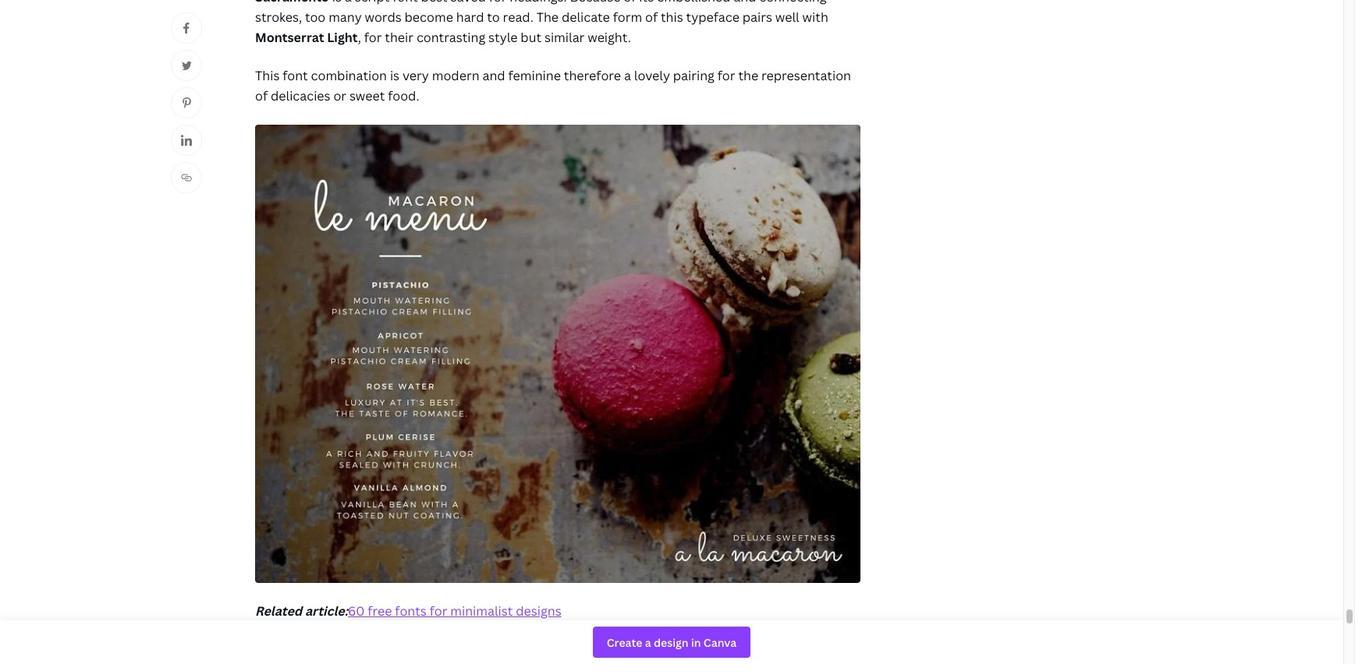Task type: locate. For each thing, give the bounding box(es) containing it.
representation
[[762, 67, 851, 84]]

embellished
[[657, 0, 731, 6]]

,
[[358, 29, 361, 46]]

is up many
[[332, 0, 342, 6]]

0 horizontal spatial of
[[255, 87, 268, 104]]

1 vertical spatial font
[[283, 67, 308, 84]]

font
[[393, 0, 418, 6], [283, 67, 308, 84]]

2 vertical spatial of
[[255, 87, 268, 104]]

of up form
[[624, 0, 636, 6]]

0 horizontal spatial font
[[283, 67, 308, 84]]

food.
[[388, 87, 419, 104]]

font inside 'this font combination is very modern and feminine therefore a lovely pairing for the representation of delicacies or sweet food.'
[[283, 67, 308, 84]]

is left "very" at the top
[[390, 67, 400, 84]]

strokes,
[[255, 9, 302, 26]]

1 vertical spatial and
[[483, 67, 505, 84]]

1 horizontal spatial font
[[393, 0, 418, 6]]

this
[[661, 9, 683, 26]]

but
[[521, 29, 542, 46]]

a up many
[[345, 0, 352, 6]]

is
[[332, 0, 342, 6], [390, 67, 400, 84]]

and inside is a script font best saved for headings. because of its embellished and connecting strokes, too many words become hard to read. the delicate form of this typeface pairs well with montserrat light , for their contrasting style but similar weight.
[[734, 0, 756, 6]]

very
[[403, 67, 429, 84]]

of down this
[[255, 87, 268, 104]]

its
[[639, 0, 654, 6]]

and up pairs
[[734, 0, 756, 6]]

1 vertical spatial of
[[645, 9, 658, 26]]

60
[[348, 603, 365, 621]]

connecting
[[759, 0, 827, 6]]

this
[[255, 67, 280, 84]]

is a script font best saved for headings. because of its embellished and connecting strokes, too many words become hard to read. the delicate form of this typeface pairs well with montserrat light , for their contrasting style but similar weight.
[[255, 0, 828, 46]]

their
[[385, 29, 414, 46]]

with
[[803, 9, 828, 26]]

combination
[[311, 67, 387, 84]]

pairs
[[743, 9, 772, 26]]

the
[[537, 9, 559, 26]]

for right fonts
[[430, 603, 447, 621]]

1 horizontal spatial a
[[624, 67, 631, 84]]

feminine
[[508, 67, 561, 84]]

or
[[333, 87, 347, 104]]

article:
[[305, 603, 348, 621]]

0 horizontal spatial is
[[332, 0, 342, 6]]

become
[[405, 9, 453, 26]]

montserrat
[[255, 29, 324, 46]]

of down the its on the top left of the page
[[645, 9, 658, 26]]

0 vertical spatial font
[[393, 0, 418, 6]]

font up words
[[393, 0, 418, 6]]

and
[[734, 0, 756, 6], [483, 67, 505, 84]]

style
[[488, 29, 518, 46]]

0 vertical spatial is
[[332, 0, 342, 6]]

0 vertical spatial and
[[734, 0, 756, 6]]

contrasting
[[417, 29, 485, 46]]

1 vertical spatial is
[[390, 67, 400, 84]]

light
[[327, 29, 358, 46]]

delicacies
[[271, 87, 330, 104]]

modern
[[432, 67, 480, 84]]

pairing
[[673, 67, 715, 84]]

and right modern at the top of page
[[483, 67, 505, 84]]

0 horizontal spatial a
[[345, 0, 352, 6]]

lovely
[[634, 67, 670, 84]]

0 horizontal spatial and
[[483, 67, 505, 84]]

too
[[305, 9, 326, 26]]

because
[[570, 0, 621, 6]]

script
[[355, 0, 390, 6]]

1 horizontal spatial of
[[624, 0, 636, 6]]

a left lovely
[[624, 67, 631, 84]]

of
[[624, 0, 636, 6], [645, 9, 658, 26], [255, 87, 268, 104]]

60 free fonts for minimalist designs link
[[348, 603, 562, 621]]

1 horizontal spatial and
[[734, 0, 756, 6]]

for left the
[[718, 67, 735, 84]]

is inside is a script font best saved for headings. because of its embellished and connecting strokes, too many words become hard to read. the delicate form of this typeface pairs well with montserrat light , for their contrasting style but similar weight.
[[332, 0, 342, 6]]

for
[[489, 0, 507, 6], [364, 29, 382, 46], [718, 67, 735, 84], [430, 603, 447, 621]]

best
[[421, 0, 448, 6]]

for up to
[[489, 0, 507, 6]]

a
[[345, 0, 352, 6], [624, 67, 631, 84]]

1 horizontal spatial is
[[390, 67, 400, 84]]

0 vertical spatial of
[[624, 0, 636, 6]]

font up delicacies at the left of page
[[283, 67, 308, 84]]

1 vertical spatial a
[[624, 67, 631, 84]]

0 vertical spatial a
[[345, 0, 352, 6]]



Task type: describe. For each thing, give the bounding box(es) containing it.
minimalist
[[450, 603, 513, 621]]

related
[[255, 603, 302, 621]]

for inside 'this font combination is very modern and feminine therefore a lovely pairing for the representation of delicacies or sweet food.'
[[718, 67, 735, 84]]

for right the ,
[[364, 29, 382, 46]]

form
[[613, 9, 642, 26]]

many
[[329, 9, 362, 26]]

well
[[775, 9, 800, 26]]

read.
[[503, 9, 534, 26]]

this font combination is very modern and feminine therefore a lovely pairing for the representation of delicacies or sweet food.
[[255, 67, 851, 104]]

fonts
[[395, 603, 427, 621]]

to
[[487, 9, 500, 26]]

of inside 'this font combination is very modern and feminine therefore a lovely pairing for the representation of delicacies or sweet food.'
[[255, 87, 268, 104]]

a inside 'this font combination is very modern and feminine therefore a lovely pairing for the representation of delicacies or sweet food.'
[[624, 67, 631, 84]]

is inside 'this font combination is very modern and feminine therefore a lovely pairing for the representation of delicacies or sweet food.'
[[390, 67, 400, 84]]

the
[[738, 67, 759, 84]]

similar
[[545, 29, 585, 46]]

hard
[[456, 9, 484, 26]]

headings.
[[510, 0, 567, 6]]

sweet
[[350, 87, 385, 104]]

free
[[368, 603, 392, 621]]

font inside is a script font best saved for headings. because of its embellished and connecting strokes, too many words become hard to read. the delicate form of this typeface pairs well with montserrat light , for their contrasting style but similar weight.
[[393, 0, 418, 6]]

saved
[[451, 0, 486, 6]]

a inside is a script font best saved for headings. because of its embellished and connecting strokes, too many words become hard to read. the delicate form of this typeface pairs well with montserrat light , for their contrasting style but similar weight.
[[345, 0, 352, 6]]

delicate
[[562, 9, 610, 26]]

and inside 'this font combination is very modern and feminine therefore a lovely pairing for the representation of delicacies or sweet food.'
[[483, 67, 505, 84]]

2 horizontal spatial of
[[645, 9, 658, 26]]

related article: 60 free fonts for minimalist designs
[[255, 603, 562, 621]]

designs
[[516, 603, 562, 621]]

words
[[365, 9, 402, 26]]

therefore
[[564, 67, 621, 84]]

weight.
[[588, 29, 631, 46]]

typeface
[[686, 9, 740, 26]]



Task type: vqa. For each thing, say whether or not it's contained in the screenshot.
Building inside the It depends on the kind of website you're creating. With our website maker, building one-page websites is easier and quicker thanks to our mobile-friendly templates, drag-and-drop site builder tools, and thousands of graphic elements (like logos, shapes, stickers, photos, fonts, etc.). Our builder also doesn't require coding expertise, so it's great even for beginners.
no



